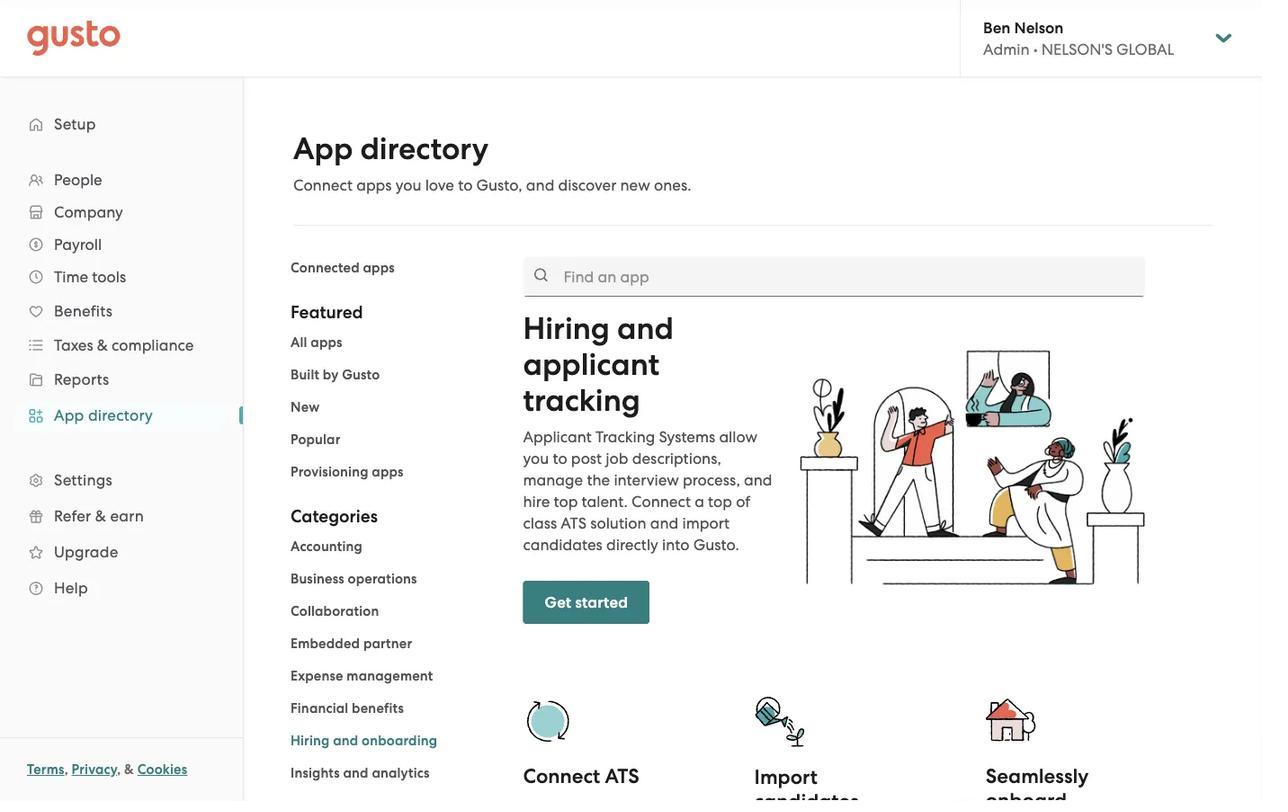 Task type: describe. For each thing, give the bounding box(es) containing it.
reports
[[54, 371, 109, 389]]

•
[[1034, 40, 1038, 58]]

all apps
[[291, 335, 343, 351]]

hire
[[523, 493, 550, 511]]

refer & earn link
[[18, 500, 225, 533]]

reports link
[[18, 364, 225, 396]]

get started button
[[523, 581, 650, 625]]

connected apps link
[[291, 260, 395, 276]]

gusto,
[[477, 176, 523, 194]]

& for earn
[[95, 508, 106, 526]]

accounting
[[291, 539, 363, 555]]

hiring for onboarding
[[291, 734, 330, 750]]

process,
[[683, 472, 741, 490]]

people button
[[18, 164, 225, 196]]

directory for app directory connect apps you love to gusto, and discover new ones.
[[360, 131, 489, 167]]

insights
[[291, 766, 340, 782]]

company button
[[18, 196, 225, 229]]

financial benefits
[[291, 701, 404, 717]]

by
[[323, 367, 339, 383]]

get
[[545, 594, 572, 612]]

gusto navigation element
[[0, 77, 243, 635]]

import
[[683, 515, 730, 533]]

new
[[621, 176, 651, 194]]

time
[[54, 268, 88, 286]]

refer & earn
[[54, 508, 144, 526]]

connect ats
[[523, 765, 640, 789]]

allow
[[720, 428, 758, 446]]

management
[[347, 669, 433, 685]]

time tools button
[[18, 261, 225, 293]]

candidates inside the hiring and applicant tracking applicant tracking systems allow you to post job descriptions, manage the interview process, and hire top talent. connect a top of class ats solution and import candidates directly into gusto.
[[523, 536, 603, 554]]

collaboration link
[[291, 604, 379, 620]]

import
[[755, 766, 818, 790]]

2 top from the left
[[708, 493, 733, 511]]

nelson
[[1015, 18, 1064, 37]]

setup link
[[18, 108, 225, 140]]

featured
[[291, 302, 363, 323]]

1 horizontal spatial connect
[[523, 765, 601, 789]]

1 top from the left
[[554, 493, 578, 511]]

import candidates
[[755, 766, 859, 802]]

you inside the hiring and applicant tracking applicant tracking systems allow you to post job descriptions, manage the interview process, and hire top talent. connect a top of class ats solution and import candidates directly into gusto.
[[523, 450, 549, 468]]

apps for all apps
[[311, 335, 343, 351]]

list containing people
[[0, 164, 243, 607]]

embedded partner link
[[291, 636, 412, 653]]

privacy link
[[72, 762, 117, 779]]

app directory link
[[18, 400, 225, 432]]

payroll button
[[18, 229, 225, 261]]

admin
[[984, 40, 1030, 58]]

gusto.
[[694, 536, 740, 554]]

tracking
[[596, 428, 656, 446]]

nelson's
[[1042, 40, 1113, 58]]

all apps link
[[291, 335, 343, 351]]

hiring and applicant tracking applicant tracking systems allow you to post job descriptions, manage the interview process, and hire top talent. connect a top of class ats solution and import candidates directly into gusto.
[[523, 311, 773, 554]]

analytics
[[372, 766, 430, 782]]

categories
[[291, 507, 378, 527]]

onboard
[[986, 789, 1068, 802]]

taxes & compliance
[[54, 337, 194, 355]]

manage
[[523, 472, 583, 490]]

1 vertical spatial ats
[[605, 765, 640, 789]]

all
[[291, 335, 307, 351]]

started
[[576, 594, 628, 612]]

solution
[[591, 515, 647, 533]]

job
[[606, 450, 629, 468]]

refer
[[54, 508, 91, 526]]

apps for provisioning apps
[[372, 464, 404, 481]]

help
[[54, 580, 88, 598]]

people
[[54, 171, 102, 189]]

1 vertical spatial candidates
[[755, 790, 859, 802]]

applicant
[[523, 428, 592, 446]]

earn
[[110, 508, 144, 526]]

benefits
[[54, 302, 113, 320]]

get started
[[545, 594, 628, 612]]

collaboration
[[291, 604, 379, 620]]

cookies button
[[137, 760, 187, 781]]

settings link
[[18, 464, 225, 497]]



Task type: vqa. For each thing, say whether or not it's contained in the screenshot.
2nd the , from right
yes



Task type: locate. For each thing, give the bounding box(es) containing it.
hiring up tracking
[[523, 311, 610, 347]]

candidates down import
[[755, 790, 859, 802]]

0 vertical spatial ats
[[561, 515, 587, 533]]

ben nelson admin • nelson's global
[[984, 18, 1175, 58]]

embedded
[[291, 636, 360, 653]]

business operations link
[[291, 572, 417, 588]]

systems
[[659, 428, 716, 446]]

new link
[[291, 400, 320, 416]]

compliance
[[112, 337, 194, 355]]

ben
[[984, 18, 1011, 37]]

discover
[[559, 176, 617, 194]]

hiring inside list
[[291, 734, 330, 750]]

you left the love
[[396, 176, 422, 194]]

app directory connect apps you love to gusto, and discover new ones.
[[293, 131, 692, 194]]

0 horizontal spatial to
[[458, 176, 473, 194]]

apps right provisioning
[[372, 464, 404, 481]]

directory down the reports link
[[88, 407, 153, 425]]

directory for app directory
[[88, 407, 153, 425]]

applicant
[[523, 347, 660, 383]]

& for compliance
[[97, 337, 108, 355]]

to right the love
[[458, 176, 473, 194]]

0 vertical spatial directory
[[360, 131, 489, 167]]

class
[[523, 515, 557, 533]]

app for app directory connect apps you love to gusto, and discover new ones.
[[293, 131, 353, 167]]

apps left the love
[[357, 176, 392, 194]]

0 vertical spatial &
[[97, 337, 108, 355]]

home image
[[27, 20, 121, 56]]

to down the applicant
[[553, 450, 568, 468]]

help link
[[18, 572, 225, 605]]

apps
[[357, 176, 392, 194], [363, 260, 395, 276], [311, 335, 343, 351], [372, 464, 404, 481]]

0 horizontal spatial candidates
[[523, 536, 603, 554]]

and inside app directory connect apps you love to gusto, and discover new ones.
[[526, 176, 555, 194]]

seamlessly
[[986, 765, 1089, 789]]

0 vertical spatial app
[[293, 131, 353, 167]]

provisioning
[[291, 464, 369, 481]]

top right a
[[708, 493, 733, 511]]

time tools
[[54, 268, 126, 286]]

list containing accounting
[[291, 536, 496, 802]]

hiring inside the hiring and applicant tracking applicant tracking systems allow you to post job descriptions, manage the interview process, and hire top talent. connect a top of class ats solution and import candidates directly into gusto.
[[523, 311, 610, 347]]

0 horizontal spatial app
[[54, 407, 84, 425]]

onboarding
[[362, 734, 438, 750]]

apps right all
[[311, 335, 343, 351]]

insights and analytics
[[291, 766, 430, 782]]

0 vertical spatial candidates
[[523, 536, 603, 554]]

app inside app directory connect apps you love to gusto, and discover new ones.
[[293, 131, 353, 167]]

app for app directory
[[54, 407, 84, 425]]

hiring and onboarding link
[[291, 734, 438, 750]]

1 vertical spatial you
[[523, 450, 549, 468]]

list for categories
[[291, 536, 496, 802]]

you up manage
[[523, 450, 549, 468]]

and
[[526, 176, 555, 194], [617, 311, 674, 347], [744, 472, 773, 490], [651, 515, 679, 533], [333, 734, 358, 750], [343, 766, 369, 782]]

, left privacy
[[64, 762, 68, 779]]

2 vertical spatial connect
[[523, 765, 601, 789]]

2 , from the left
[[117, 762, 121, 779]]

a
[[695, 493, 705, 511]]

payroll
[[54, 236, 102, 254]]

into
[[663, 536, 690, 554]]

post
[[571, 450, 602, 468]]

1 horizontal spatial hiring
[[523, 311, 610, 347]]

1 horizontal spatial candidates
[[755, 790, 859, 802]]

0 horizontal spatial directory
[[88, 407, 153, 425]]

0 horizontal spatial ats
[[561, 515, 587, 533]]

descriptions,
[[632, 450, 722, 468]]

candidates down class
[[523, 536, 603, 554]]

directly
[[607, 536, 659, 554]]

0 horizontal spatial hiring
[[291, 734, 330, 750]]

of
[[736, 493, 751, 511]]

terms
[[27, 762, 64, 779]]

benefits
[[352, 701, 404, 717]]

directory inside app directory connect apps you love to gusto, and discover new ones.
[[360, 131, 489, 167]]

App Search field
[[523, 257, 1146, 297]]

& right the taxes
[[97, 337, 108, 355]]

0 vertical spatial to
[[458, 176, 473, 194]]

1 horizontal spatial ,
[[117, 762, 121, 779]]

built by gusto link
[[291, 367, 380, 383]]

tools
[[92, 268, 126, 286]]

the
[[587, 472, 610, 490]]

, left cookies
[[117, 762, 121, 779]]

financial
[[291, 701, 349, 717]]

connected
[[291, 260, 360, 276]]

None search field
[[523, 257, 1146, 297]]

1 horizontal spatial top
[[708, 493, 733, 511]]

& left 'cookies' button
[[124, 762, 134, 779]]

to inside app directory connect apps you love to gusto, and discover new ones.
[[458, 176, 473, 194]]

directory inside app directory link
[[88, 407, 153, 425]]

app
[[293, 131, 353, 167], [54, 407, 84, 425]]

list for featured
[[291, 332, 496, 483]]

1 , from the left
[[64, 762, 68, 779]]

1 vertical spatial connect
[[632, 493, 691, 511]]

1 vertical spatial hiring
[[291, 734, 330, 750]]

expense management link
[[291, 669, 433, 685]]

terms link
[[27, 762, 64, 779]]

cookies
[[137, 762, 187, 779]]

1 vertical spatial app
[[54, 407, 84, 425]]

top down manage
[[554, 493, 578, 511]]

new
[[291, 400, 320, 416]]

0 horizontal spatial you
[[396, 176, 422, 194]]

app inside list
[[54, 407, 84, 425]]

0 vertical spatial connect
[[293, 176, 353, 194]]

you
[[396, 176, 422, 194], [523, 450, 549, 468]]

privacy
[[72, 762, 117, 779]]

hiring up insights
[[291, 734, 330, 750]]

connect inside app directory connect apps you love to gusto, and discover new ones.
[[293, 176, 353, 194]]

1 vertical spatial to
[[553, 450, 568, 468]]

popular link
[[291, 432, 341, 448]]

expense
[[291, 669, 344, 685]]

connect inside the hiring and applicant tracking applicant tracking systems allow you to post job descriptions, manage the interview process, and hire top talent. connect a top of class ats solution and import candidates directly into gusto.
[[632, 493, 691, 511]]

business operations
[[291, 572, 417, 588]]

you inside app directory connect apps you love to gusto, and discover new ones.
[[396, 176, 422, 194]]

expense management
[[291, 669, 433, 685]]

apps for connected apps
[[363, 260, 395, 276]]

upgrade link
[[18, 536, 225, 569]]

insights and analytics link
[[291, 766, 430, 782]]

2 horizontal spatial connect
[[632, 493, 691, 511]]

1 horizontal spatial directory
[[360, 131, 489, 167]]

0 vertical spatial you
[[396, 176, 422, 194]]

seamlessly onboard
[[986, 765, 1089, 802]]

0 horizontal spatial ,
[[64, 762, 68, 779]]

connected apps
[[291, 260, 395, 276]]

1 vertical spatial directory
[[88, 407, 153, 425]]

0 vertical spatial hiring
[[523, 311, 610, 347]]

business
[[291, 572, 345, 588]]

setup
[[54, 115, 96, 133]]

2 vertical spatial &
[[124, 762, 134, 779]]

connect
[[293, 176, 353, 194], [632, 493, 691, 511], [523, 765, 601, 789]]

list
[[0, 164, 243, 607], [291, 332, 496, 483], [291, 536, 496, 802]]

talent.
[[582, 493, 628, 511]]

upgrade
[[54, 544, 118, 562]]

tracking
[[523, 383, 641, 419]]

directory up the love
[[360, 131, 489, 167]]

built by gusto
[[291, 367, 380, 383]]

hiring and onboarding
[[291, 734, 438, 750]]

company
[[54, 203, 123, 221]]

0 horizontal spatial connect
[[293, 176, 353, 194]]

ats
[[561, 515, 587, 533], [605, 765, 640, 789]]

partner
[[364, 636, 412, 653]]

1 horizontal spatial you
[[523, 450, 549, 468]]

directory
[[360, 131, 489, 167], [88, 407, 153, 425]]

benefits link
[[18, 295, 225, 328]]

interview
[[614, 472, 679, 490]]

0 horizontal spatial top
[[554, 493, 578, 511]]

& left "earn" at the bottom left of the page
[[95, 508, 106, 526]]

global
[[1117, 40, 1175, 58]]

list containing all apps
[[291, 332, 496, 483]]

1 horizontal spatial to
[[553, 450, 568, 468]]

apps inside app directory connect apps you love to gusto, and discover new ones.
[[357, 176, 392, 194]]

1 horizontal spatial ats
[[605, 765, 640, 789]]

hiring for applicant
[[523, 311, 610, 347]]

ones.
[[654, 176, 692, 194]]

& inside dropdown button
[[97, 337, 108, 355]]

gusto
[[342, 367, 380, 383]]

financial benefits link
[[291, 701, 404, 717]]

provisioning apps
[[291, 464, 404, 481]]

to inside the hiring and applicant tracking applicant tracking systems allow you to post job descriptions, manage the interview process, and hire top talent. connect a top of class ats solution and import candidates directly into gusto.
[[553, 450, 568, 468]]

apps right connected
[[363, 260, 395, 276]]

1 vertical spatial &
[[95, 508, 106, 526]]

taxes & compliance button
[[18, 329, 225, 362]]

settings
[[54, 472, 112, 490]]

ats inside the hiring and applicant tracking applicant tracking systems allow you to post job descriptions, manage the interview process, and hire top talent. connect a top of class ats solution and import candidates directly into gusto.
[[561, 515, 587, 533]]

1 horizontal spatial app
[[293, 131, 353, 167]]



